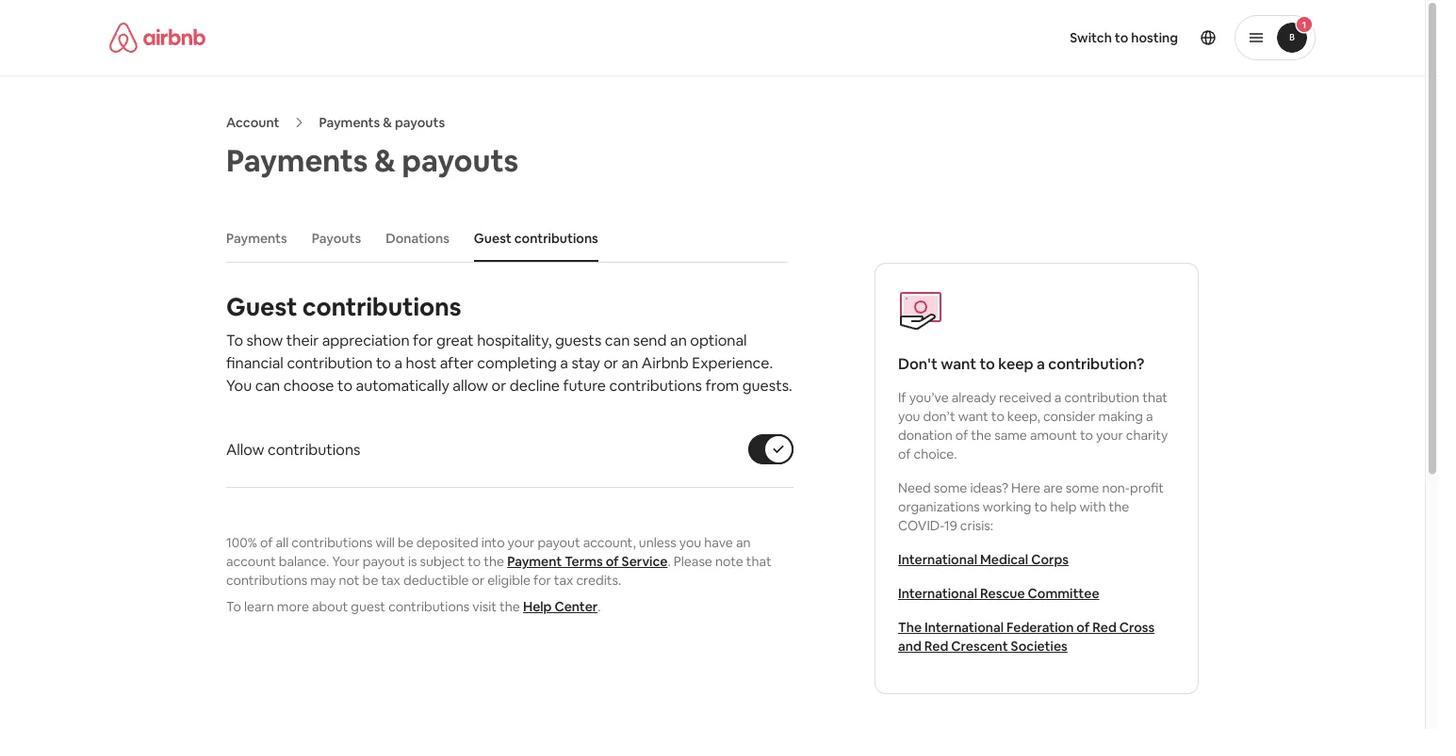 Task type: vqa. For each thing, say whether or not it's contained in the screenshot.
the 1 guest button
no



Task type: describe. For each thing, give the bounding box(es) containing it.
send
[[633, 331, 667, 350]]

help
[[523, 599, 552, 616]]

may
[[310, 572, 336, 589]]

the international federation of red cross and red crescent societies link
[[899, 620, 1155, 655]]

contribution?
[[1049, 354, 1145, 373]]

to down consider
[[1081, 427, 1094, 444]]

working
[[983, 499, 1032, 516]]

ideas?
[[971, 480, 1009, 497]]

show
[[247, 331, 283, 350]]

be inside 100% of all contributions will be deposited into your payout account, unless you have an account balance. your payout is subject to the
[[398, 535, 414, 552]]

charity
[[1127, 427, 1169, 444]]

center
[[555, 599, 598, 616]]

. inside . please note that contributions may not be tax deductible or eligible for tax credits.
[[668, 554, 671, 570]]

contribution inside guest contributions to show their appreciation for great hospitality,  guests can send an optional financial contribution to a host after completing a stay or an airbnb experience. you can choose to automatically allow or decline future contributions from guests.
[[287, 353, 373, 372]]

guests.
[[743, 376, 793, 395]]

payments button
[[217, 221, 297, 256]]

cross
[[1120, 620, 1155, 637]]

payment
[[507, 554, 562, 570]]

note
[[716, 554, 744, 570]]

to inside guest contributions to show their appreciation for great hospitality,  guests can send an optional financial contribution to a host after completing a stay or an airbnb experience. you can choose to automatically allow or decline future contributions from guests.
[[226, 331, 243, 350]]

need some ideas? here are some non-profit organizations working to help with the covid-19 crisis:
[[899, 480, 1165, 535]]

choice.
[[914, 446, 958, 463]]

are
[[1044, 480, 1063, 497]]

a right keep
[[1037, 354, 1046, 373]]

to left keep
[[980, 354, 996, 373]]

19
[[945, 518, 958, 535]]

0 vertical spatial payouts
[[395, 114, 445, 131]]

0 vertical spatial an
[[670, 331, 687, 350]]

0 vertical spatial or
[[604, 353, 619, 372]]

you inside 100% of all contributions will be deposited into your payout account, unless you have an account balance. your payout is subject to the
[[680, 535, 702, 552]]

the inside if you've already received a contribution that you don't want to keep, consider making a donation of the same amount to your charity of choice.
[[972, 427, 992, 444]]

the
[[899, 620, 922, 637]]

1 vertical spatial payouts
[[402, 141, 519, 180]]

to right choose
[[338, 376, 353, 395]]

guest contributions
[[474, 230, 599, 247]]

account
[[226, 114, 280, 131]]

subject
[[420, 554, 465, 570]]

of inside 100% of all contributions will be deposited into your payout account, unless you have an account balance. your payout is subject to the
[[260, 535, 273, 552]]

great
[[437, 331, 474, 350]]

hosting
[[1132, 29, 1179, 46]]

0 horizontal spatial an
[[622, 353, 639, 372]]

credits.
[[576, 572, 622, 589]]

of inside 'the international federation of red cross and red crescent societies'
[[1077, 620, 1090, 637]]

with
[[1080, 499, 1106, 516]]

donation
[[899, 427, 953, 444]]

switch to hosting link
[[1059, 18, 1190, 58]]

0 vertical spatial &
[[383, 114, 392, 131]]

to inside need some ideas? here are some non-profit organizations working to help with the covid-19 crisis:
[[1035, 499, 1048, 516]]

eligible
[[488, 572, 531, 589]]

help center link
[[523, 599, 598, 616]]

1 vertical spatial or
[[492, 376, 507, 395]]

international medical corps
[[899, 552, 1069, 569]]

of down the donation
[[899, 446, 911, 463]]

allow
[[453, 376, 489, 395]]

profile element
[[735, 0, 1316, 75]]

2 tax from the left
[[554, 572, 574, 589]]

to learn more about guest contributions visit the help center .
[[226, 599, 601, 616]]

of down account,
[[606, 554, 619, 570]]

completing
[[477, 353, 557, 372]]

committee
[[1028, 586, 1100, 603]]

tab list containing payments
[[217, 215, 788, 262]]

international rescue committee
[[899, 586, 1100, 603]]

contributions inside button
[[515, 230, 599, 247]]

guests
[[555, 331, 602, 350]]

don't
[[899, 354, 938, 373]]

a left 'stay' on the left of the page
[[560, 353, 568, 372]]

please
[[674, 554, 713, 570]]

that inside if you've already received a contribution that you don't want to keep, consider making a donation of the same amount to your charity of choice.
[[1143, 389, 1168, 406]]

visit
[[473, 599, 497, 616]]

deductible
[[404, 572, 469, 589]]

2 to from the top
[[226, 599, 241, 616]]

your inside if you've already received a contribution that you don't want to keep, consider making a donation of the same amount to your charity of choice.
[[1097, 427, 1124, 444]]

2 some from the left
[[1066, 480, 1100, 497]]

deposited
[[417, 535, 479, 552]]

about
[[312, 599, 348, 616]]

1 horizontal spatial red
[[1093, 620, 1117, 637]]

will
[[376, 535, 395, 552]]

if
[[899, 389, 907, 406]]

crescent
[[952, 638, 1009, 655]]

need
[[899, 480, 931, 497]]

of up "choice."
[[956, 427, 969, 444]]

here
[[1012, 480, 1041, 497]]

corps
[[1032, 552, 1069, 569]]

crisis:
[[961, 518, 994, 535]]

payouts
[[312, 230, 361, 247]]

contributions inside . please note that contributions may not be tax deductible or eligible for tax credits.
[[226, 572, 308, 589]]

you've
[[910, 389, 949, 406]]

rescue
[[981, 586, 1026, 603]]

same
[[995, 427, 1028, 444]]

not
[[339, 572, 360, 589]]

their
[[286, 331, 319, 350]]

to inside profile element
[[1115, 29, 1129, 46]]

the inside need some ideas? here are some non-profit organizations working to help with the covid-19 crisis:
[[1109, 499, 1130, 516]]

0 horizontal spatial payout
[[363, 554, 405, 570]]

covid-
[[899, 518, 945, 535]]

guest contributions to show their appreciation for great hospitality,  guests can send an optional financial contribution to a host after completing a stay or an airbnb experience. you can choose to automatically allow or decline future contributions from guests.
[[226, 291, 793, 395]]

don't
[[924, 408, 956, 425]]

a left host
[[395, 353, 403, 372]]

switch to hosting
[[1070, 29, 1179, 46]]

more
[[277, 599, 309, 616]]

account link
[[226, 114, 280, 131]]

you inside if you've already received a contribution that you don't want to keep, consider making a donation of the same amount to your charity of choice.
[[899, 408, 921, 425]]

1 tax from the left
[[381, 572, 401, 589]]

don't want to keep a contribution?
[[899, 354, 1145, 373]]

1 some from the left
[[934, 480, 968, 497]]



Task type: locate. For each thing, give the bounding box(es) containing it.
1 vertical spatial .
[[598, 599, 601, 616]]

guest
[[351, 599, 386, 616]]

1 horizontal spatial your
[[1097, 427, 1124, 444]]

received
[[1000, 389, 1052, 406]]

1 horizontal spatial or
[[492, 376, 507, 395]]

balance.
[[279, 554, 330, 570]]

be up is
[[398, 535, 414, 552]]

. down credits.
[[598, 599, 601, 616]]

1 vertical spatial &
[[375, 141, 396, 180]]

to left learn
[[226, 599, 241, 616]]

choose
[[284, 376, 334, 395]]

unless
[[639, 535, 677, 552]]

to left the show
[[226, 331, 243, 350]]

1 horizontal spatial payout
[[538, 535, 580, 552]]

the left same
[[972, 427, 992, 444]]

allow
[[226, 440, 265, 459]]

international down 19
[[899, 552, 978, 569]]

1 vertical spatial to
[[226, 599, 241, 616]]

switch
[[1070, 29, 1113, 46]]

want down already
[[959, 408, 989, 425]]

1 vertical spatial international
[[899, 586, 978, 603]]

or up visit
[[472, 572, 485, 589]]

1 button
[[1235, 15, 1316, 60]]

0 vertical spatial for
[[413, 331, 433, 350]]

your up "payment"
[[508, 535, 535, 552]]

1 vertical spatial payout
[[363, 554, 405, 570]]

0 vertical spatial .
[[668, 554, 671, 570]]

guest inside guest contributions to show their appreciation for great hospitality,  guests can send an optional financial contribution to a host after completing a stay or an airbnb experience. you can choose to automatically allow or decline future contributions from guests.
[[226, 291, 297, 323]]

contribution up making at the bottom
[[1065, 389, 1140, 406]]

the down non-
[[1109, 499, 1130, 516]]

0 vertical spatial your
[[1097, 427, 1124, 444]]

to inside 100% of all contributions will be deposited into your payout account, unless you have an account balance. your payout is subject to the
[[468, 554, 481, 570]]

can
[[605, 331, 630, 350], [255, 376, 280, 395]]

or right allow at the bottom left of page
[[492, 376, 507, 395]]

keep
[[999, 354, 1034, 373]]

0 horizontal spatial that
[[747, 554, 772, 570]]

already
[[952, 389, 997, 406]]

0 horizontal spatial red
[[925, 638, 949, 655]]

1 vertical spatial red
[[925, 638, 949, 655]]

payout down will
[[363, 554, 405, 570]]

that inside . please note that contributions may not be tax deductible or eligible for tax credits.
[[747, 554, 772, 570]]

contribution inside if you've already received a contribution that you don't want to keep, consider making a donation of the same amount to your charity of choice.
[[1065, 389, 1140, 406]]

guest contributions button
[[465, 221, 608, 256]]

to right "subject" at the left bottom of page
[[468, 554, 481, 570]]

1 vertical spatial you
[[680, 535, 702, 552]]

some up the with at bottom right
[[1066, 480, 1100, 497]]

from
[[706, 376, 739, 395]]

and
[[899, 638, 922, 655]]

be inside . please note that contributions may not be tax deductible or eligible for tax credits.
[[363, 572, 378, 589]]

appreciation
[[322, 331, 410, 350]]

red left the cross
[[1093, 620, 1117, 637]]

contributions inside 100% of all contributions will be deposited into your payout account, unless you have an account balance. your payout is subject to the
[[292, 535, 373, 552]]

1 vertical spatial that
[[747, 554, 772, 570]]

for up host
[[413, 331, 433, 350]]

automatically
[[356, 376, 450, 395]]

an inside 100% of all contributions will be deposited into your payout account, unless you have an account balance. your payout is subject to the
[[736, 535, 751, 552]]

your
[[1097, 427, 1124, 444], [508, 535, 535, 552]]

international medical corps link
[[899, 552, 1069, 569]]

a up charity
[[1147, 408, 1154, 425]]

have
[[705, 535, 733, 552]]

payouts button
[[302, 221, 371, 256]]

some up the organizations
[[934, 480, 968, 497]]

your down making at the bottom
[[1097, 427, 1124, 444]]

guest for guest contributions to show their appreciation for great hospitality,  guests can send an optional financial contribution to a host after completing a stay or an airbnb experience. you can choose to automatically allow or decline future contributions from guests.
[[226, 291, 297, 323]]

airbnb
[[642, 353, 689, 372]]

1 to from the top
[[226, 331, 243, 350]]

2 horizontal spatial an
[[736, 535, 751, 552]]

or
[[604, 353, 619, 372], [492, 376, 507, 395], [472, 572, 485, 589]]

an up 'airbnb'
[[670, 331, 687, 350]]

want up already
[[941, 354, 977, 373]]

1 horizontal spatial some
[[1066, 480, 1100, 497]]

be
[[398, 535, 414, 552], [363, 572, 378, 589]]

to down "appreciation"
[[376, 353, 391, 372]]

international
[[899, 552, 978, 569], [899, 586, 978, 603], [925, 620, 1004, 637]]

decline
[[510, 376, 560, 395]]

1 vertical spatial want
[[959, 408, 989, 425]]

2 horizontal spatial or
[[604, 353, 619, 372]]

of down committee
[[1077, 620, 1090, 637]]

0 horizontal spatial tax
[[381, 572, 401, 589]]

for down "payment"
[[534, 572, 551, 589]]

optional
[[691, 331, 747, 350]]

0 vertical spatial want
[[941, 354, 977, 373]]

2 vertical spatial or
[[472, 572, 485, 589]]

100% of all contributions will be deposited into your payout account, unless you have an account balance. your payout is subject to the
[[226, 535, 751, 570]]

international up crescent
[[925, 620, 1004, 637]]

experience.
[[692, 353, 773, 372]]

after
[[440, 353, 474, 372]]

0 horizontal spatial your
[[508, 535, 535, 552]]

0 vertical spatial contribution
[[287, 353, 373, 372]]

payment terms of service link
[[507, 554, 668, 570]]

tab list
[[217, 215, 788, 262]]

1 horizontal spatial for
[[534, 572, 551, 589]]

international inside 'the international federation of red cross and red crescent societies'
[[925, 620, 1004, 637]]

be right not
[[363, 572, 378, 589]]

learn
[[244, 599, 274, 616]]

0 horizontal spatial some
[[934, 480, 968, 497]]

for
[[413, 331, 433, 350], [534, 572, 551, 589]]

terms
[[565, 554, 603, 570]]

tax up guest
[[381, 572, 401, 589]]

red right and
[[925, 638, 949, 655]]

0 horizontal spatial .
[[598, 599, 601, 616]]

an up the note
[[736, 535, 751, 552]]

1 vertical spatial payments & payouts
[[226, 141, 519, 180]]

1 horizontal spatial can
[[605, 331, 630, 350]]

payments inside payments button
[[226, 230, 287, 247]]

1 horizontal spatial guest
[[474, 230, 512, 247]]

of
[[956, 427, 969, 444], [899, 446, 911, 463], [260, 535, 273, 552], [606, 554, 619, 570], [1077, 620, 1090, 637]]

account,
[[583, 535, 636, 552]]

contribution up choose
[[287, 353, 373, 372]]

1 vertical spatial an
[[622, 353, 639, 372]]

guest for guest contributions
[[474, 230, 512, 247]]

0 horizontal spatial can
[[255, 376, 280, 395]]

1 horizontal spatial be
[[398, 535, 414, 552]]

financial
[[226, 353, 284, 372]]

international for international rescue committee
[[899, 586, 978, 603]]

medical
[[981, 552, 1029, 569]]

the inside 100% of all contributions will be deposited into your payout account, unless you have an account balance. your payout is subject to the
[[484, 554, 505, 570]]

1
[[1303, 18, 1307, 31]]

0 vertical spatial guest
[[474, 230, 512, 247]]

is
[[408, 554, 417, 570]]

2 vertical spatial payments
[[226, 230, 287, 247]]

you
[[899, 408, 921, 425], [680, 535, 702, 552]]

can left the send
[[605, 331, 630, 350]]

0 vertical spatial that
[[1143, 389, 1168, 406]]

can down "financial" on the left of the page
[[255, 376, 280, 395]]

0 vertical spatial can
[[605, 331, 630, 350]]

your
[[332, 554, 360, 570]]

to down the are
[[1035, 499, 1048, 516]]

0 horizontal spatial for
[[413, 331, 433, 350]]

0 horizontal spatial guest
[[226, 291, 297, 323]]

that right the note
[[747, 554, 772, 570]]

1 vertical spatial contribution
[[1065, 389, 1140, 406]]

want inside if you've already received a contribution that you don't want to keep, consider making a donation of the same amount to your charity of choice.
[[959, 408, 989, 425]]

0 horizontal spatial you
[[680, 535, 702, 552]]

for inside . please note that contributions may not be tax deductible or eligible for tax credits.
[[534, 572, 551, 589]]

of left all on the bottom of the page
[[260, 535, 273, 552]]

hospitality,
[[477, 331, 552, 350]]

. please note that contributions may not be tax deductible or eligible for tax credits.
[[226, 554, 772, 589]]

0 vertical spatial international
[[899, 552, 978, 569]]

1 horizontal spatial .
[[668, 554, 671, 570]]

payout up "payment"
[[538, 535, 580, 552]]

donations button
[[376, 221, 459, 256]]

payments & payouts
[[319, 114, 445, 131], [226, 141, 519, 180]]

an down the send
[[622, 353, 639, 372]]

0 vertical spatial payout
[[538, 535, 580, 552]]

a up consider
[[1055, 389, 1062, 406]]

donations
[[386, 230, 450, 247]]

non-
[[1103, 480, 1131, 497]]

2 vertical spatial international
[[925, 620, 1004, 637]]

contributions
[[515, 230, 599, 247], [303, 291, 462, 323], [610, 376, 702, 395], [268, 440, 361, 459], [292, 535, 373, 552], [226, 572, 308, 589], [389, 599, 470, 616]]

0 vertical spatial be
[[398, 535, 414, 552]]

guest up the show
[[226, 291, 297, 323]]

the down into
[[484, 554, 505, 570]]

1 vertical spatial for
[[534, 572, 551, 589]]

tax up help center link
[[554, 572, 574, 589]]

that up charity
[[1143, 389, 1168, 406]]

1 vertical spatial be
[[363, 572, 378, 589]]

you up the "please"
[[680, 535, 702, 552]]

the
[[972, 427, 992, 444], [1109, 499, 1130, 516], [484, 554, 505, 570], [500, 599, 520, 616]]

stay
[[572, 353, 601, 372]]

societies
[[1011, 638, 1068, 655]]

the international federation of red cross and red crescent societies
[[899, 620, 1155, 655]]

1 vertical spatial payments
[[226, 141, 368, 180]]

payouts
[[395, 114, 445, 131], [402, 141, 519, 180]]

to right switch
[[1115, 29, 1129, 46]]

1 vertical spatial your
[[508, 535, 535, 552]]

to
[[1115, 29, 1129, 46], [376, 353, 391, 372], [980, 354, 996, 373], [338, 376, 353, 395], [992, 408, 1005, 425], [1081, 427, 1094, 444], [1035, 499, 1048, 516], [468, 554, 481, 570]]

or inside . please note that contributions may not be tax deductible or eligible for tax credits.
[[472, 572, 485, 589]]

you down if
[[899, 408, 921, 425]]

you
[[226, 376, 252, 395]]

profit
[[1131, 480, 1165, 497]]

organizations
[[899, 499, 980, 516]]

1 vertical spatial can
[[255, 376, 280, 395]]

. down unless
[[668, 554, 671, 570]]

amount
[[1031, 427, 1078, 444]]

tax
[[381, 572, 401, 589], [554, 572, 574, 589]]

international up 'the'
[[899, 586, 978, 603]]

0 vertical spatial to
[[226, 331, 243, 350]]

your inside 100% of all contributions will be deposited into your payout account, unless you have an account balance. your payout is subject to the
[[508, 535, 535, 552]]

or right 'stay' on the left of the page
[[604, 353, 619, 372]]

1 horizontal spatial that
[[1143, 389, 1168, 406]]

consider
[[1044, 408, 1096, 425]]

guest inside guest contributions button
[[474, 230, 512, 247]]

&
[[383, 114, 392, 131], [375, 141, 396, 180]]

0 horizontal spatial or
[[472, 572, 485, 589]]

0 horizontal spatial contribution
[[287, 353, 373, 372]]

to up same
[[992, 408, 1005, 425]]

the right visit
[[500, 599, 520, 616]]

0 vertical spatial payments & payouts
[[319, 114, 445, 131]]

1 vertical spatial guest
[[226, 291, 297, 323]]

guest right donations
[[474, 230, 512, 247]]

international for international medical corps
[[899, 552, 978, 569]]

0 vertical spatial payments
[[319, 114, 380, 131]]

0 horizontal spatial be
[[363, 572, 378, 589]]

account
[[226, 554, 276, 570]]

to
[[226, 331, 243, 350], [226, 599, 241, 616]]

2 vertical spatial an
[[736, 535, 751, 552]]

1 horizontal spatial contribution
[[1065, 389, 1140, 406]]

want
[[941, 354, 977, 373], [959, 408, 989, 425]]

for inside guest contributions to show their appreciation for great hospitality,  guests can send an optional financial contribution to a host after completing a stay or an airbnb experience. you can choose to automatically allow or decline future contributions from guests.
[[413, 331, 433, 350]]

allow contributions
[[226, 440, 361, 459]]

payments
[[319, 114, 380, 131], [226, 141, 368, 180], [226, 230, 287, 247]]

1 horizontal spatial you
[[899, 408, 921, 425]]

.
[[668, 554, 671, 570], [598, 599, 601, 616]]

1 horizontal spatial an
[[670, 331, 687, 350]]

0 vertical spatial you
[[899, 408, 921, 425]]

0 vertical spatial red
[[1093, 620, 1117, 637]]

1 horizontal spatial tax
[[554, 572, 574, 589]]

100%
[[226, 535, 257, 552]]

making
[[1099, 408, 1144, 425]]



